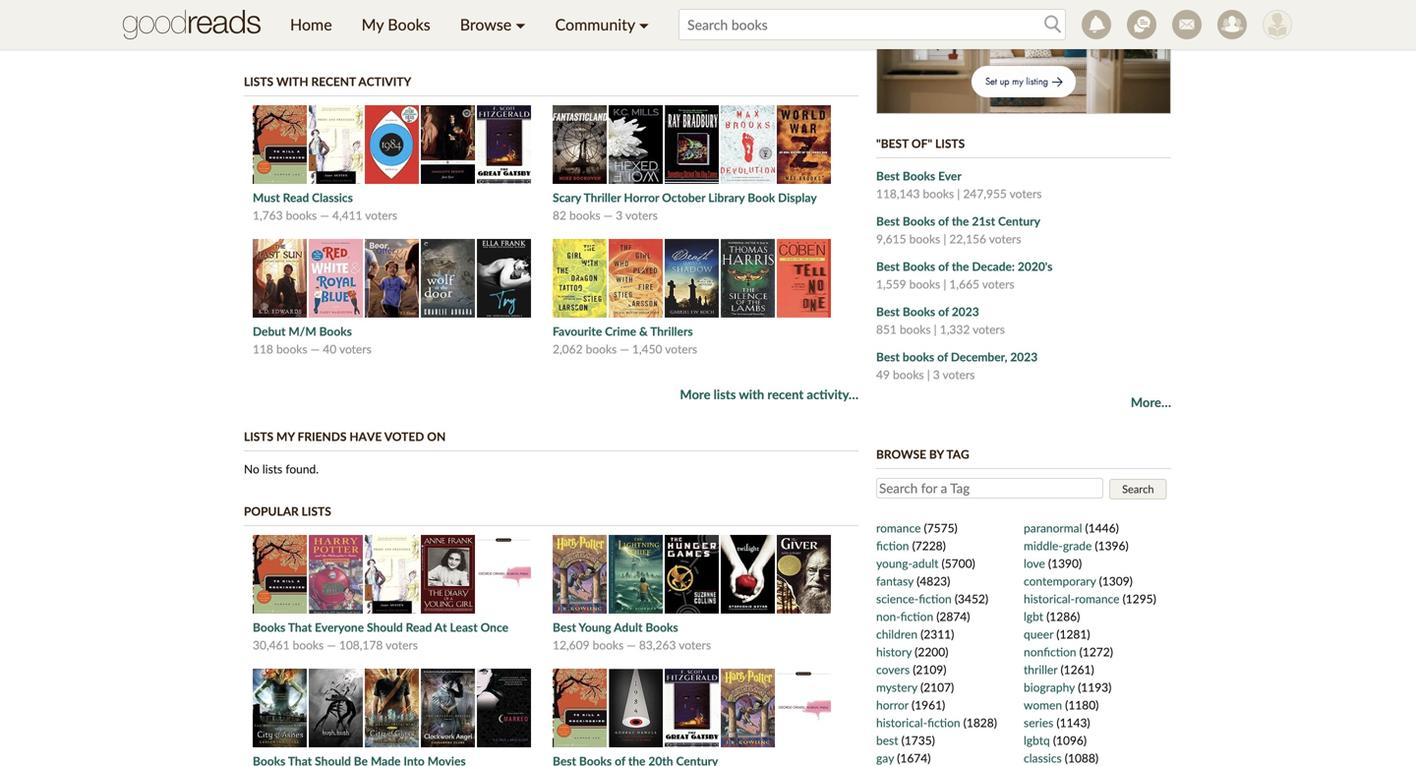 Task type: vqa. For each thing, say whether or not it's contained in the screenshot.
historical-
yes



Task type: describe. For each thing, give the bounding box(es) containing it.
books inside best books of the 21st century 9,615 books | 22,156 voters
[[903, 214, 936, 228]]

by
[[930, 447, 944, 461]]

hush, hush by becca fitzpatrick image
[[309, 669, 363, 748]]

city of glass by cassandra clare image
[[365, 669, 419, 748]]

lists down 29
[[244, 74, 274, 89]]

books inside scary thriller horror october library book display 82 books     —     3 voters
[[570, 208, 601, 222]]

Search books text field
[[679, 9, 1066, 40]]

0 vertical spatial the great gatsby by f. scott fitzgerald image
[[477, 105, 531, 184]]

books right 49
[[893, 367, 924, 382]]

1,763
[[253, 208, 283, 222]]

best books of december, 2023 49 books | 3 voters
[[876, 350, 1038, 382]]

jane eyre by charlotte brontë image
[[421, 105, 475, 184]]

thriller
[[1024, 663, 1058, 677]]

best for best books of the 21st century
[[876, 214, 900, 228]]

▾ for browse ▾
[[516, 15, 526, 34]]

lists right of"
[[936, 136, 965, 151]]

"best
[[876, 136, 909, 151]]

december,
[[951, 350, 1008, 364]]

horror
[[876, 698, 909, 712]]

love
[[1024, 556, 1046, 571]]

lgbt link
[[1024, 609, 1044, 624]]

thriller
[[584, 190, 621, 205]]

favourite crime & thrillers 2,062 books     —     1,450 voters
[[553, 324, 698, 356]]

books inside the favourite crime & thrillers 2,062 books     —     1,450 voters
[[586, 342, 617, 356]]

found.
[[286, 462, 319, 476]]

2,062
[[553, 342, 583, 356]]

| inside best books of the 21st century 9,615 books | 22,156 voters
[[944, 232, 947, 246]]

(1143)
[[1057, 716, 1091, 730]]

my
[[362, 15, 384, 34]]

1 horizontal spatial with
[[739, 387, 765, 402]]

world war z by max brooks image
[[777, 105, 831, 184]]

49 books link
[[876, 367, 924, 382]]

animal farm by george orwell image for 'harry potter and the philosopher's stone by j.k. rowling' image
[[477, 535, 531, 614]]

mystery link
[[876, 680, 918, 694]]

home
[[290, 15, 332, 34]]

series link
[[1024, 716, 1054, 730]]

2020's
[[1018, 259, 1053, 273]]

browse ▾ button
[[445, 0, 541, 49]]

— inside scary thriller horror october library book display 82 books     —     3 voters
[[604, 208, 613, 222]]

non-
[[876, 609, 901, 624]]

contemporary link
[[1024, 574, 1096, 588]]

once
[[481, 620, 509, 634]]

fantasticland by mike bockoven image
[[553, 105, 607, 184]]

1 vertical spatial 1984 by george orwell image
[[609, 669, 663, 748]]

851
[[876, 322, 897, 336]]

no
[[244, 462, 259, 476]]

activity
[[358, 74, 411, 89]]

books inside debut m/m books 118 books     —     40 voters
[[319, 324, 352, 338]]

30,461
[[253, 638, 290, 652]]

| inside the best books of december, 2023 49 books | 3 voters
[[927, 367, 930, 382]]

lists down the found.
[[302, 504, 331, 518]]

1,559
[[876, 277, 907, 291]]

non-fiction link
[[876, 609, 934, 624]]

romance link
[[876, 521, 921, 535]]

247,955 voters link
[[963, 186, 1042, 201]]

women
[[1024, 698, 1062, 712]]

best books of 2023 link
[[876, 304, 979, 319]]

fiction up young-
[[876, 539, 909, 553]]

the last sun by k.d. edwards image
[[253, 239, 307, 318]]

browse for browse ▾
[[460, 15, 512, 34]]

(1309)
[[1099, 574, 1133, 588]]

— inside best young adult books 12,609 books     —     83,263 voters
[[627, 638, 636, 652]]

popular lists
[[244, 504, 331, 518]]

mystery
[[876, 680, 918, 694]]

children
[[876, 627, 918, 641]]

must read classics 1,763 books     —     4,411 voters
[[253, 190, 398, 222]]

clockwork angel by cassandra clare image
[[421, 669, 475, 748]]

and
[[448, 4, 468, 19]]

middle-
[[1024, 539, 1063, 553]]

Search for a Tag text field
[[876, 478, 1104, 499]]

the diary of a young girl by anne frank image
[[421, 535, 475, 614]]

that
[[288, 620, 312, 634]]

historical-fiction link
[[876, 716, 961, 730]]

(1088)
[[1065, 751, 1099, 765]]

books inside best young adult books 12,609 books     —     83,263 voters
[[646, 620, 678, 634]]

romance inside paranormal (1446) middle-grade (1396) love (1390) contemporary (1309) historical-romance (1295) lgbt (1286) queer (1281) nonfiction (1272) thriller (1261) biography (1193) women (1180) series (1143) lgbtq (1096) classics (1088)
[[1075, 592, 1120, 606]]

e.j.
[[253, 0, 270, 1]]

classics
[[1024, 751, 1062, 765]]

1 vertical spatial fiction,
[[280, 4, 319, 19]]

library
[[708, 190, 745, 205]]

history
[[876, 645, 912, 659]]

debut
[[253, 324, 286, 338]]

books that everyone should read at least once link
[[253, 620, 509, 634]]

the silence of the lambs by thomas  harris image
[[721, 239, 775, 318]]

books inside books that everyone should read at least once 30,461 books     —     108,178 voters
[[293, 638, 324, 652]]

hexed wolf by k.c. mills image
[[609, 105, 663, 184]]

books inside e.j. koh's books to celebrate asian american fiction, non-fiction, memoir, graphic novel, and poetry 29 books     —     3 voters
[[270, 22, 301, 36]]

voters inside the must read classics 1,763 books     —     4,411 voters
[[365, 208, 398, 222]]

historical-romance link
[[1024, 592, 1120, 606]]

(1261)
[[1061, 663, 1095, 677]]

harry potter and the philosopher's stone by j.k. rowling image
[[309, 535, 363, 614]]

city of ashes by cassandra clare image
[[253, 669, 307, 748]]

animal farm by george orwell image for 1984 by george orwell image to the bottom
[[777, 669, 831, 748]]

22,156
[[950, 232, 987, 246]]

biography
[[1024, 680, 1075, 694]]

to kill a mockingbird by harper lee image for books
[[253, 535, 307, 614]]

1,559 books link
[[876, 277, 941, 291]]

gay link
[[876, 751, 894, 765]]

books inside books that everyone should read at least once 30,461 books     —     108,178 voters
[[253, 620, 286, 634]]

(5700)
[[942, 556, 976, 571]]

| inside best books ever 118,143 books | 247,955 voters
[[957, 186, 960, 201]]

gay
[[876, 751, 894, 765]]

historical- inside paranormal (1446) middle-grade (1396) love (1390) contemporary (1309) historical-romance (1295) lgbt (1286) queer (1281) nonfiction (1272) thriller (1261) biography (1193) women (1180) series (1143) lgbtq (1096) classics (1088)
[[1024, 592, 1075, 606]]

community ▾ button
[[541, 0, 664, 49]]

children link
[[876, 627, 918, 641]]

of for 1,332 voters
[[939, 304, 949, 319]]

grade
[[1063, 539, 1092, 553]]

best for best books of december, 2023
[[876, 350, 900, 364]]

0 horizontal spatial pride and prejudice by jane austen image
[[309, 105, 363, 184]]

lists left my
[[244, 429, 274, 444]]

best books ever 118,143 books | 247,955 voters
[[876, 169, 1042, 201]]

fiction down (4823)
[[919, 592, 952, 606]]

21st
[[972, 214, 996, 228]]

community ▾
[[555, 15, 649, 34]]

— inside the favourite crime & thrillers 2,062 books     —     1,450 voters
[[620, 342, 629, 356]]

science-
[[876, 592, 919, 606]]

october
[[662, 190, 706, 205]]

3 inside the best books of december, 2023 49 books | 3 voters
[[933, 367, 940, 382]]

Search for books to add to your shelves search field
[[679, 9, 1066, 40]]

notifications image
[[1082, 10, 1112, 39]]

▾ for community ▾
[[639, 15, 649, 34]]

books inside best young adult books 12,609 books     —     83,263 voters
[[593, 638, 624, 652]]

bob builder image
[[1263, 10, 1293, 39]]

love link
[[1024, 556, 1046, 571]]

"best of" lists link
[[876, 136, 965, 151]]

best for best books of the decade: 2020's
[[876, 259, 900, 273]]

1,665
[[950, 277, 980, 291]]

classics link
[[1024, 751, 1062, 765]]

paranormal
[[1024, 521, 1083, 535]]

red, white & royal blue by casey mcquiston image
[[309, 239, 363, 318]]

women link
[[1024, 698, 1062, 712]]

historical- inside romance (7575) fiction (7228) young-adult (5700) fantasy (4823) science-fiction (3452) non-fiction (2874) children (2311) history (2200) covers (2109) mystery (2107) horror (1961) historical-fiction (1828) best (1735) gay (1674)
[[876, 716, 928, 730]]

read inside books that everyone should read at least once 30,461 books     —     108,178 voters
[[406, 620, 432, 634]]

best link
[[876, 733, 899, 748]]

books inside best books ever 118,143 books | 247,955 voters
[[903, 169, 936, 183]]

horror link
[[876, 698, 909, 712]]

adult
[[614, 620, 643, 634]]

of for 22,156 voters
[[939, 214, 949, 228]]

851 books link
[[876, 322, 931, 336]]

friend requests image
[[1218, 10, 1247, 39]]

my books
[[362, 15, 431, 34]]

(1286)
[[1047, 609, 1080, 624]]

the for decade:
[[952, 259, 969, 273]]

books inside e.j. koh's books to celebrate asian american fiction, non-fiction, memoir, graphic novel, and poetry 29 books     —     3 voters
[[304, 0, 337, 1]]

voters inside books that everyone should read at least once 30,461 books     —     108,178 voters
[[386, 638, 418, 652]]

2 vertical spatial to kill a mockingbird by harper lee image
[[553, 669, 607, 748]]

1,665 voters link
[[950, 277, 1015, 291]]

best books ever link
[[876, 169, 962, 183]]

0 vertical spatial 1984 by george orwell image
[[365, 105, 419, 184]]

browse by tag
[[876, 447, 970, 461]]

must read classics link
[[253, 190, 353, 205]]

118
[[253, 342, 273, 356]]



Task type: locate. For each thing, give the bounding box(es) containing it.
read inside the must read classics 1,763 books     —     4,411 voters
[[283, 190, 309, 205]]

everyone
[[315, 620, 364, 634]]

the up 22,156 on the right top of page
[[952, 214, 969, 228]]

0 horizontal spatial romance
[[876, 521, 921, 535]]

3 voters link
[[933, 367, 975, 382]]

voters inside the best books of december, 2023 49 books | 3 voters
[[943, 367, 975, 382]]

lgbtq
[[1024, 733, 1050, 748]]

community
[[555, 15, 635, 34]]

favourite crime & thrillers link
[[553, 324, 693, 338]]

— inside debut m/m books 118 books     —     40 voters
[[310, 342, 320, 356]]

voters down horror
[[626, 208, 658, 222]]

| inside best books of the decade: 2020's 1,559 books | 1,665 voters
[[944, 277, 947, 291]]

best inside best young adult books 12,609 books     —     83,263 voters
[[553, 620, 576, 634]]

animal farm by george orwell image
[[477, 535, 531, 614], [777, 669, 831, 748]]

inbox image
[[1173, 10, 1202, 39]]

voters down decade: on the top
[[982, 277, 1015, 291]]

voters inside the favourite crime & thrillers 2,062 books     —     1,450 voters
[[665, 342, 698, 356]]

fiction, up poetry
[[492, 0, 531, 1]]

0 horizontal spatial lists
[[263, 462, 283, 476]]

something wicked this way comes by ray bradbury image
[[665, 105, 719, 184]]

voters right 40
[[339, 342, 372, 356]]

| down best books of 2023 link
[[934, 322, 937, 336]]

1 horizontal spatial fiction,
[[492, 0, 531, 1]]

(1193)
[[1078, 680, 1112, 694]]

books right 96
[[570, 4, 601, 19]]

voters inside best young adult books 12,609 books     —     83,263 voters
[[679, 638, 711, 652]]

browse
[[460, 15, 512, 34], [876, 447, 927, 461]]

lgbt
[[1024, 609, 1044, 624]]

(1961)
[[912, 698, 946, 712]]

voters down century
[[989, 232, 1022, 246]]

▾
[[516, 15, 526, 34], [639, 15, 649, 34]]

voters inside best books of the decade: 2020's 1,559 books | 1,665 voters
[[982, 277, 1015, 291]]

queer link
[[1024, 627, 1054, 641]]

0 horizontal spatial harry potter and the sorcerer's stone by j.k. rowling image
[[553, 535, 607, 614]]

▾ inside dropdown button
[[516, 15, 526, 34]]

best inside best books of the decade: 2020's 1,559 books | 1,665 voters
[[876, 259, 900, 273]]

the girl who played with fire by stieg larsson image
[[609, 239, 663, 318]]

scary thriller horror october library book display 82 books     —     3 voters
[[553, 190, 817, 222]]

queer
[[1024, 627, 1054, 641]]

1 horizontal spatial romance
[[1075, 592, 1120, 606]]

voters right '83,263'
[[679, 638, 711, 652]]

books down must read classics link
[[286, 208, 317, 222]]

debut m/m books 118 books     —     40 voters
[[253, 324, 372, 356]]

least
[[450, 620, 478, 634]]

1 horizontal spatial pride and prejudice by jane austen image
[[365, 535, 419, 614]]

1 vertical spatial 3
[[616, 208, 623, 222]]

voters right 12
[[633, 4, 665, 19]]

ever
[[939, 169, 962, 183]]

lists for found.
[[263, 462, 283, 476]]

0 vertical spatial lists
[[714, 387, 736, 402]]

(1396)
[[1095, 539, 1129, 553]]

best inside the best books of december, 2023 49 books | 3 voters
[[876, 350, 900, 364]]

3 down best books of december, 2023 link
[[933, 367, 940, 382]]

0 vertical spatial 3
[[316, 22, 323, 36]]

lists
[[714, 387, 736, 402], [263, 462, 283, 476]]

2023 right december,
[[1011, 350, 1038, 364]]

— inside the must read classics 1,763 books     —     4,411 voters
[[320, 208, 329, 222]]

0 vertical spatial 2023
[[952, 304, 979, 319]]

the for 21st
[[952, 214, 969, 228]]

0 horizontal spatial with
[[276, 74, 308, 89]]

novel,
[[412, 4, 445, 19]]

12
[[616, 4, 630, 19]]

tag
[[947, 447, 970, 461]]

| left 1,665
[[944, 277, 947, 291]]

biography link
[[1024, 680, 1075, 694]]

voted
[[384, 429, 424, 444]]

voters down should
[[386, 638, 418, 652]]

0 horizontal spatial read
[[283, 190, 309, 205]]

non-
[[253, 4, 280, 19]]

m/m
[[289, 324, 316, 338]]

best
[[876, 169, 900, 183], [876, 214, 900, 228], [876, 259, 900, 273], [876, 304, 900, 319], [876, 350, 900, 364], [553, 620, 576, 634]]

of for 1,665 voters
[[939, 259, 949, 273]]

science-fiction link
[[876, 592, 952, 606]]

fantasy link
[[876, 574, 914, 588]]

1984 by george orwell image left jane eyre by charlotte brontë image on the top of the page
[[365, 105, 419, 184]]

of up 9,615 books link
[[939, 214, 949, 228]]

| down ever
[[957, 186, 960, 201]]

0 vertical spatial to kill a mockingbird by harper lee image
[[253, 105, 307, 184]]

2 ▾ from the left
[[639, 15, 649, 34]]

books up best books of 2023 link
[[910, 277, 941, 291]]

books right the 9,615
[[910, 232, 941, 246]]

romance up "fiction" link
[[876, 521, 921, 535]]

my group discussions image
[[1127, 10, 1157, 39]]

books inside best books of the decade: 2020's 1,559 books | 1,665 voters
[[910, 277, 941, 291]]

books down best books of 2023 link
[[900, 322, 931, 336]]

0 horizontal spatial historical-
[[876, 716, 928, 730]]

books inside menu
[[388, 15, 431, 34]]

books down "best young adult books" link at left
[[593, 638, 624, 652]]

voters up century
[[1010, 186, 1042, 201]]

the great gatsby by f. scott fitzgerald image right jane eyre by charlotte brontë image on the top of the page
[[477, 105, 531, 184]]

best inside best books of the 21st century 9,615 books | 22,156 voters
[[876, 214, 900, 228]]

best inside best books of 2023 851 books | 1,332 voters
[[876, 304, 900, 319]]

books down crime
[[586, 342, 617, 356]]

best up 12,609
[[553, 620, 576, 634]]

1 vertical spatial the
[[952, 259, 969, 273]]

0 vertical spatial read
[[283, 190, 309, 205]]

0 vertical spatial browse
[[460, 15, 512, 34]]

fiction
[[876, 539, 909, 553], [919, 592, 952, 606], [901, 609, 934, 624], [928, 716, 961, 730]]

the up 1,665
[[952, 259, 969, 273]]

0 horizontal spatial ▾
[[516, 15, 526, 34]]

scary thriller horror october library book display link
[[553, 190, 817, 205]]

the
[[952, 214, 969, 228], [952, 259, 969, 273]]

books inside the must read classics 1,763 books     —     4,411 voters
[[286, 208, 317, 222]]

0 horizontal spatial fiction,
[[280, 4, 319, 19]]

bear, otter, and the kid by t.j. klune image
[[365, 239, 419, 318]]

must
[[253, 190, 280, 205]]

marked by p.c. cast image
[[477, 669, 531, 748]]

books down ever
[[923, 186, 954, 201]]

9,615 books link
[[876, 232, 941, 246]]

menu
[[275, 0, 664, 49]]

books down that
[[293, 638, 324, 652]]

books inside debut m/m books 118 books     —     40 voters
[[276, 342, 307, 356]]

fiction down 'science-fiction' link
[[901, 609, 934, 624]]

books up '49 books' 'link'
[[903, 350, 935, 364]]

29
[[253, 22, 267, 36]]

0 vertical spatial historical-
[[1024, 592, 1075, 606]]

best books of the 21st century 9,615 books | 22,156 voters
[[876, 214, 1041, 246]]

2 vertical spatial 3
[[933, 367, 940, 382]]

books inside best books of the decade: 2020's 1,559 books | 1,665 voters
[[903, 259, 936, 273]]

covers link
[[876, 663, 910, 677]]

1 horizontal spatial ▾
[[639, 15, 649, 34]]

0 vertical spatial fiction,
[[492, 0, 531, 1]]

2023 inside the best books of december, 2023 49 books | 3 voters
[[1011, 350, 1038, 364]]

(1281)
[[1057, 627, 1090, 641]]

1 vertical spatial harry potter and the sorcerer's stone by j.k. rowling image
[[721, 669, 775, 748]]

2023 up 1,332 voters link
[[952, 304, 979, 319]]

best up 851
[[876, 304, 900, 319]]

crime
[[605, 324, 637, 338]]

| down best books of the 21st century link
[[944, 232, 947, 246]]

voters right 4,411
[[365, 208, 398, 222]]

▾ inside popup button
[[639, 15, 649, 34]]

historical- down horror link
[[876, 716, 928, 730]]

1 horizontal spatial read
[[406, 620, 432, 634]]

96 books     —     12 voters
[[553, 4, 665, 19]]

(2109)
[[913, 663, 947, 677]]

1 vertical spatial animal farm by george orwell image
[[777, 669, 831, 748]]

2023 inside best books of 2023 851 books | 1,332 voters
[[952, 304, 979, 319]]

covers
[[876, 663, 910, 677]]

best inside best books ever 118,143 books | 247,955 voters
[[876, 169, 900, 183]]

1 vertical spatial the great gatsby by f. scott fitzgerald image
[[665, 669, 719, 748]]

of inside best books of 2023 851 books | 1,332 voters
[[939, 304, 949, 319]]

browse for browse by tag
[[876, 447, 927, 461]]

voters down memoir,
[[326, 22, 358, 36]]

1 horizontal spatial 2023
[[1011, 350, 1038, 364]]

browse ▾
[[460, 15, 526, 34]]

0 horizontal spatial the great gatsby by f. scott fitzgerald image
[[477, 105, 531, 184]]

read right must
[[283, 190, 309, 205]]

best books of the decade: 2020's link
[[876, 259, 1053, 273]]

0 horizontal spatial 2023
[[952, 304, 979, 319]]

fiction, down koh's
[[280, 4, 319, 19]]

of up the 3 voters link
[[938, 350, 948, 364]]

▾ right poetry
[[516, 15, 526, 34]]

tell no one by harlan coben image
[[777, 239, 831, 318]]

22,156 voters link
[[950, 232, 1022, 246]]

1 horizontal spatial harry potter and the sorcerer's stone by j.k. rowling image
[[721, 669, 775, 748]]

1 horizontal spatial historical-
[[1024, 592, 1075, 606]]

1 horizontal spatial 3
[[616, 208, 623, 222]]

the lightning thief by rick riordan image
[[609, 535, 663, 614]]

| left the 3 voters link
[[927, 367, 930, 382]]

0 vertical spatial harry potter and the sorcerer's stone by j.k. rowling image
[[553, 535, 607, 614]]

1984 by george orwell image down '83,263'
[[609, 669, 663, 748]]

at
[[435, 620, 447, 634]]

1 horizontal spatial browse
[[876, 447, 927, 461]]

— inside books that everyone should read at least once 30,461 books     —     108,178 voters
[[327, 638, 336, 652]]

the giver by lois lowry image
[[777, 535, 831, 614]]

1 the from the top
[[952, 214, 969, 228]]

best for best books ever
[[876, 169, 900, 183]]

the inside best books of the 21st century 9,615 books | 22,156 voters
[[952, 214, 969, 228]]

e.j. koh's books to celebrate asian american fiction, non-fiction, memoir, graphic novel, and poetry link
[[253, 0, 531, 19]]

death leaves a shadow by gabriel f.w. koch image
[[665, 239, 719, 318]]

1 horizontal spatial lists
[[714, 387, 736, 402]]

historical- down the contemporary
[[1024, 592, 1075, 606]]

young-
[[876, 556, 913, 571]]

harry potter and the sorcerer's stone by j.k. rowling image
[[553, 535, 607, 614], [721, 669, 775, 748]]

0 vertical spatial romance
[[876, 521, 921, 535]]

my books link
[[347, 0, 445, 49]]

0 horizontal spatial 1984 by george orwell image
[[365, 105, 419, 184]]

1 vertical spatial browse
[[876, 447, 927, 461]]

2 horizontal spatial 3
[[933, 367, 940, 382]]

to kill a mockingbird by harper lee image for must
[[253, 105, 307, 184]]

3 inside scary thriller horror october library book display 82 books     —     3 voters
[[616, 208, 623, 222]]

0 horizontal spatial browse
[[460, 15, 512, 34]]

books inside best books ever 118,143 books | 247,955 voters
[[923, 186, 954, 201]]

pride and prejudice by jane austen image up classics
[[309, 105, 363, 184]]

voters down thrillers
[[665, 342, 698, 356]]

of inside the best books of december, 2023 49 books | 3 voters
[[938, 350, 948, 364]]

home link
[[275, 0, 347, 49]]

83,263
[[639, 638, 676, 652]]

voters inside e.j. koh's books to celebrate asian american fiction, non-fiction, memoir, graphic novel, and poetry 29 books     —     3 voters
[[326, 22, 358, 36]]

1 vertical spatial 2023
[[1011, 350, 1038, 364]]

1 vertical spatial with
[[739, 387, 765, 402]]

1 vertical spatial lists
[[263, 462, 283, 476]]

1 vertical spatial read
[[406, 620, 432, 634]]

(2107)
[[921, 680, 954, 694]]

of down best books of the 21st century 9,615 books | 22,156 voters
[[939, 259, 949, 273]]

voters inside best books of the 21st century 9,615 books | 22,156 voters
[[989, 232, 1022, 246]]

on
[[427, 429, 446, 444]]

with
[[276, 74, 308, 89], [739, 387, 765, 402]]

best for best books of 2023
[[876, 304, 900, 319]]

to kill a mockingbird by harper lee image up must
[[253, 105, 307, 184]]

None submit
[[1110, 479, 1167, 500]]

3 down thriller
[[616, 208, 623, 222]]

49
[[876, 367, 890, 382]]

of inside best books of the decade: 2020's 1,559 books | 1,665 voters
[[939, 259, 949, 273]]

pride and prejudice by jane austen image up should
[[365, 535, 419, 614]]

voters inside best books of 2023 851 books | 1,332 voters
[[973, 322, 1005, 336]]

— inside e.j. koh's books to celebrate asian american fiction, non-fiction, memoir, graphic novel, and poetry 29 books     —     3 voters
[[304, 22, 313, 36]]

2 the from the top
[[952, 259, 969, 273]]

to kill a mockingbird by harper lee image
[[253, 105, 307, 184], [253, 535, 307, 614], [553, 669, 607, 748]]

(1295)
[[1123, 592, 1157, 606]]

—
[[604, 4, 613, 19], [304, 22, 313, 36], [320, 208, 329, 222], [604, 208, 613, 222], [310, 342, 320, 356], [620, 342, 629, 356], [327, 638, 336, 652], [627, 638, 636, 652]]

books inside best books of 2023 851 books | 1,332 voters
[[900, 322, 931, 336]]

the inside best books of the decade: 2020's 1,559 books | 1,665 voters
[[952, 259, 969, 273]]

of inside best books of the 21st century 9,615 books | 22,156 voters
[[939, 214, 949, 228]]

scary
[[553, 190, 581, 205]]

(1735)
[[902, 733, 935, 748]]

contemporary
[[1024, 574, 1096, 588]]

animal farm by george orwell image up once at bottom
[[477, 535, 531, 614]]

browse inside dropdown button
[[460, 15, 512, 34]]

browse down american
[[460, 15, 512, 34]]

the wolf at the door by charlie adhara image
[[421, 239, 475, 318]]

lists right more
[[714, 387, 736, 402]]

voters down best books of december, 2023 link
[[943, 367, 975, 382]]

best up 118,143
[[876, 169, 900, 183]]

romance down (1309)
[[1075, 592, 1120, 606]]

book
[[748, 190, 775, 205]]

118,143
[[876, 186, 920, 201]]

pride and prejudice by jane austen image
[[309, 105, 363, 184], [365, 535, 419, 614]]

books inside best books of the 21st century 9,615 books | 22,156 voters
[[910, 232, 941, 246]]

fiction down (1961)
[[928, 716, 961, 730]]

0 vertical spatial the
[[952, 214, 969, 228]]

(1180)
[[1065, 698, 1099, 712]]

| inside best books of 2023 851 books | 1,332 voters
[[934, 322, 937, 336]]

(1272)
[[1080, 645, 1113, 659]]

to kill a mockingbird by harper lee image left 'harry potter and the philosopher's stone by j.k. rowling' image
[[253, 535, 307, 614]]

more lists with recent activity… link
[[680, 386, 859, 403]]

of for 3 voters
[[938, 350, 948, 364]]

best up 1,559
[[876, 259, 900, 273]]

&
[[639, 324, 648, 338]]

0 vertical spatial animal farm by george orwell image
[[477, 535, 531, 614]]

3 down memoir,
[[316, 22, 323, 36]]

the great gatsby by f. scott fitzgerald image down '83,263'
[[665, 669, 719, 748]]

books down thriller
[[570, 208, 601, 222]]

1 horizontal spatial 1984 by george orwell image
[[609, 669, 663, 748]]

0 vertical spatial with
[[276, 74, 308, 89]]

96
[[553, 4, 567, 19]]

lists for with
[[714, 387, 736, 402]]

paranormal link
[[1024, 521, 1083, 535]]

1 vertical spatial historical-
[[876, 716, 928, 730]]

1 horizontal spatial the great gatsby by f. scott fitzgerald image
[[665, 669, 719, 748]]

0 horizontal spatial animal farm by george orwell image
[[477, 535, 531, 614]]

the great gatsby by f. scott fitzgerald image
[[477, 105, 531, 184], [665, 669, 719, 748]]

menu containing home
[[275, 0, 664, 49]]

1984 by george orwell image
[[365, 105, 419, 184], [609, 669, 663, 748]]

voters inside scary thriller horror october library book display 82 books     —     3 voters
[[626, 208, 658, 222]]

try by ella frank image
[[477, 239, 531, 318]]

1 vertical spatial pride and prejudice by jane austen image
[[365, 535, 419, 614]]

browse left by
[[876, 447, 927, 461]]

animal farm by george orwell image left horror link
[[777, 669, 831, 748]]

books inside best books of 2023 851 books | 1,332 voters
[[903, 304, 936, 319]]

best up the 9,615
[[876, 214, 900, 228]]

3 inside e.j. koh's books to celebrate asian american fiction, non-fiction, memoir, graphic novel, and poetry 29 books     —     3 voters
[[316, 22, 323, 36]]

horror
[[624, 190, 659, 205]]

more lists with recent activity…
[[680, 387, 859, 402]]

1 horizontal spatial animal farm by george orwell image
[[777, 669, 831, 748]]

memoir,
[[322, 4, 365, 19]]

voters inside best books ever 118,143 books | 247,955 voters
[[1010, 186, 1042, 201]]

young-adult link
[[876, 556, 939, 571]]

books down debut m/m books link
[[276, 342, 307, 356]]

1,332
[[940, 322, 970, 336]]

best books of the 21st century link
[[876, 214, 1041, 228]]

books right 29
[[270, 22, 301, 36]]

to kill a mockingbird by harper lee image down 12,609
[[553, 669, 607, 748]]

(1096)
[[1053, 733, 1087, 748]]

lists right the no
[[263, 462, 283, 476]]

activity…
[[807, 387, 859, 402]]

1 ▾ from the left
[[516, 15, 526, 34]]

"best of" lists
[[876, 136, 965, 151]]

(1828)
[[964, 716, 997, 730]]

romance inside romance (7575) fiction (7228) young-adult (5700) fantasy (4823) science-fiction (3452) non-fiction (2874) children (2311) history (2200) covers (2109) mystery (2107) horror (1961) historical-fiction (1828) best (1735) gay (1674)
[[876, 521, 921, 535]]

the hunger games by suzanne collins image
[[665, 535, 719, 614]]

of up 1,332
[[939, 304, 949, 319]]

▾ right 12
[[639, 15, 649, 34]]

the girl with the dragon tattoo by stieg larsson image
[[553, 239, 607, 318]]

more… link
[[1131, 393, 1172, 411]]

0 horizontal spatial 3
[[316, 22, 323, 36]]

twilight by stephenie meyer image
[[721, 535, 775, 614]]

1 vertical spatial romance
[[1075, 592, 1120, 606]]

devolution by max brooks image
[[721, 105, 775, 184]]

best up 49
[[876, 350, 900, 364]]

1 vertical spatial to kill a mockingbird by harper lee image
[[253, 535, 307, 614]]

read left at
[[406, 620, 432, 634]]

voters inside debut m/m books 118 books     —     40 voters
[[339, 342, 372, 356]]

best
[[876, 733, 899, 748]]

voters up december,
[[973, 322, 1005, 336]]

0 vertical spatial pride and prejudice by jane austen image
[[309, 105, 363, 184]]



